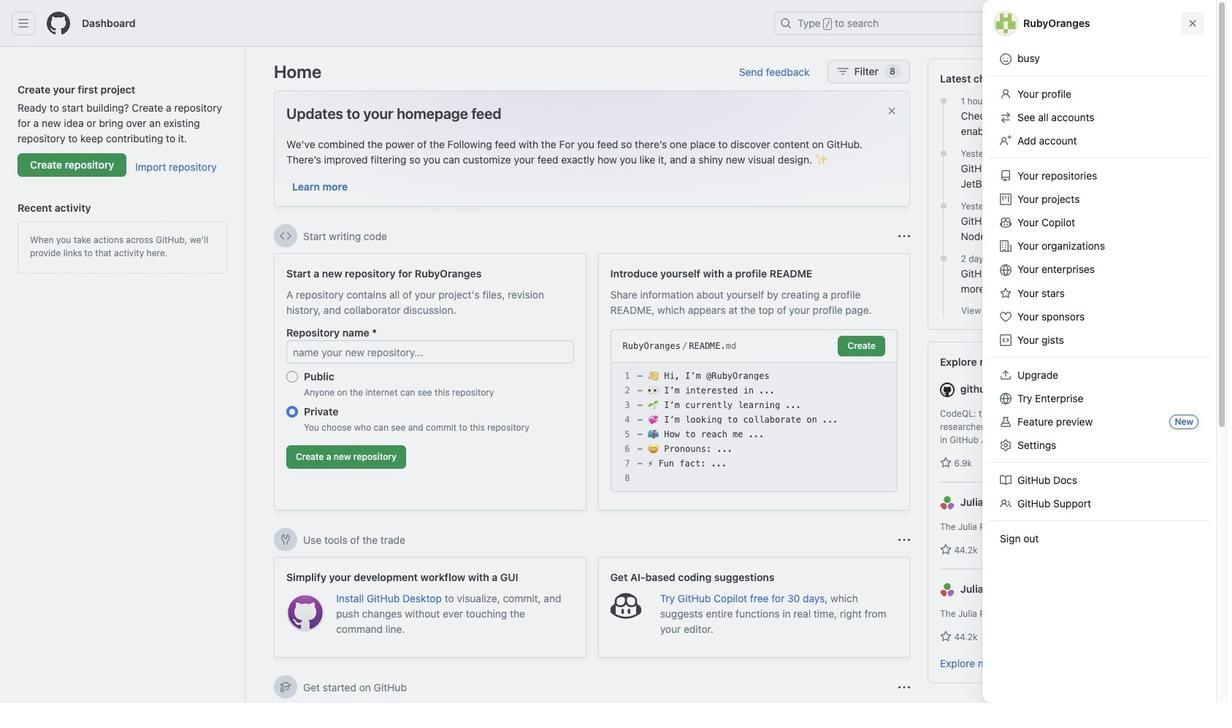 Task type: vqa. For each thing, say whether or not it's contained in the screenshot.
accessibility image
no



Task type: describe. For each thing, give the bounding box(es) containing it.
plus image
[[1055, 18, 1067, 29]]

1 dot fill image from the top
[[938, 148, 950, 159]]

triangle down image
[[1070, 17, 1081, 28]]

2 dot fill image from the top
[[938, 200, 950, 212]]

2 star image from the top
[[940, 631, 952, 643]]

explore element
[[928, 58, 1188, 704]]

explore repositories navigation
[[928, 342, 1188, 684]]

2 dot fill image from the top
[[938, 253, 950, 265]]

1 star image from the top
[[940, 457, 952, 469]]

1 dot fill image from the top
[[938, 95, 950, 107]]



Task type: locate. For each thing, give the bounding box(es) containing it.
dot fill image
[[938, 148, 950, 159], [938, 200, 950, 212]]

dot fill image
[[938, 95, 950, 107], [938, 253, 950, 265]]

1 vertical spatial star image
[[940, 631, 952, 643]]

0 vertical spatial dot fill image
[[938, 148, 950, 159]]

0 vertical spatial dot fill image
[[938, 95, 950, 107]]

0 vertical spatial star image
[[940, 457, 952, 469]]

homepage image
[[47, 12, 70, 35]]

1 vertical spatial dot fill image
[[938, 200, 950, 212]]

account element
[[0, 47, 246, 704]]

1 vertical spatial dot fill image
[[938, 253, 950, 265]]

star image
[[940, 544, 952, 556]]

command palette image
[[1013, 18, 1024, 29]]

star image
[[940, 457, 952, 469], [940, 631, 952, 643]]



